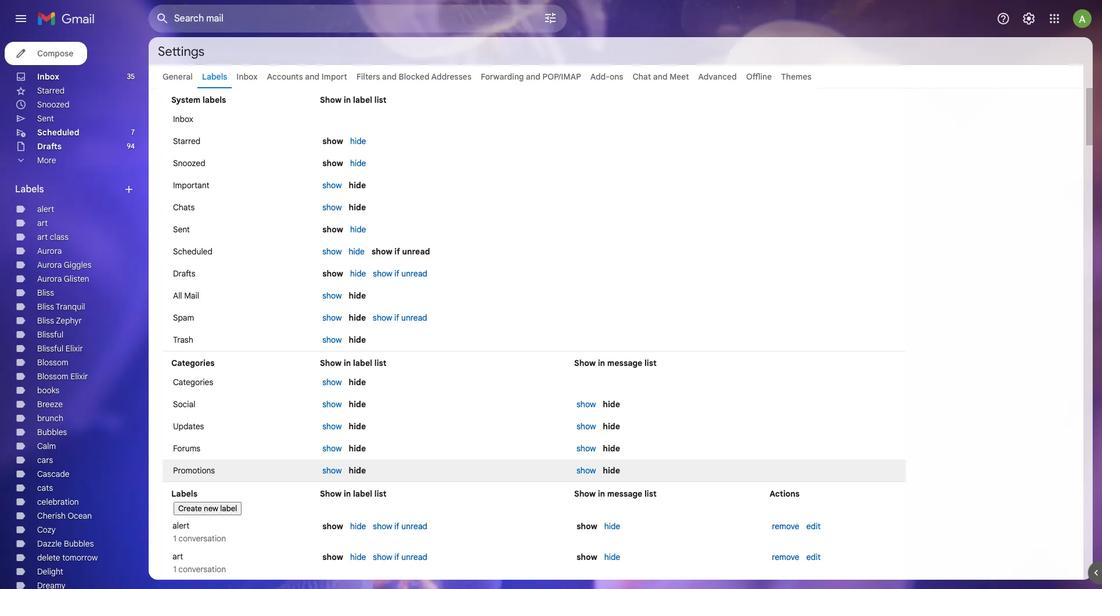 Task type: vqa. For each thing, say whether or not it's contained in the screenshot.
1st inbox link from the left
yes



Task type: locate. For each thing, give the bounding box(es) containing it.
show in label list
[[320, 95, 387, 105], [320, 358, 387, 368], [320, 489, 387, 499]]

bubbles down brunch link
[[37, 427, 67, 438]]

1 remove link from the top
[[773, 521, 800, 532]]

cats
[[37, 483, 53, 493]]

elixir down blissful elixir
[[70, 371, 88, 382]]

and for chat
[[653, 71, 668, 82]]

show link for social
[[323, 399, 342, 410]]

elixir for blissful elixir
[[66, 343, 83, 354]]

and right filters
[[382, 71, 397, 82]]

more button
[[0, 153, 139, 167]]

0 vertical spatial sent
[[37, 113, 54, 124]]

2 show if unread link from the top
[[373, 313, 428, 323]]

0 vertical spatial bliss
[[37, 288, 54, 298]]

1 vertical spatial edit
[[807, 552, 821, 562]]

0 horizontal spatial sent
[[37, 113, 54, 124]]

and right chat
[[653, 71, 668, 82]]

cherish ocean link
[[37, 511, 92, 521]]

unread for 1st show if unread link from the bottom
[[402, 552, 428, 562]]

bliss up bliss tranquil link
[[37, 288, 54, 298]]

1 horizontal spatial labels
[[171, 489, 198, 499]]

snoozed down the "starred" link
[[37, 99, 70, 110]]

0 vertical spatial remove
[[773, 521, 800, 532]]

2 vertical spatial aurora
[[37, 274, 62, 284]]

inbox down system
[[173, 114, 193, 124]]

accounts and import
[[267, 71, 347, 82]]

1 inside alert 1 conversation
[[173, 533, 177, 544]]

aurora for aurora link
[[37, 246, 62, 256]]

scheduled
[[37, 127, 79, 138], [173, 246, 213, 257]]

0 vertical spatial categories
[[171, 358, 215, 368]]

addresses
[[432, 71, 472, 82]]

0 vertical spatial starred
[[37, 85, 65, 96]]

elixir up blossom link
[[66, 343, 83, 354]]

and left import
[[305, 71, 320, 82]]

snoozed link
[[37, 99, 70, 110]]

2 aurora from the top
[[37, 260, 62, 270]]

1 vertical spatial labels
[[15, 184, 44, 195]]

0 vertical spatial art
[[37, 218, 48, 228]]

cherish ocean
[[37, 511, 92, 521]]

conversation for alert
[[179, 533, 226, 544]]

2 show in label list from the top
[[320, 358, 387, 368]]

settings
[[158, 43, 205, 59]]

show link for all mail
[[323, 291, 342, 301]]

2 and from the left
[[382, 71, 397, 82]]

labels up "labels"
[[202, 71, 227, 82]]

show in label list for categories
[[320, 358, 387, 368]]

snoozed inside labels navigation
[[37, 99, 70, 110]]

aurora up bliss link
[[37, 274, 62, 284]]

bliss for bliss zephyr
[[37, 315, 54, 326]]

None search field
[[149, 5, 567, 33]]

2 blissful from the top
[[37, 343, 63, 354]]

2 blossom from the top
[[37, 371, 68, 382]]

forwarding and pop/imap
[[481, 71, 581, 82]]

2 remove link from the top
[[773, 552, 800, 562]]

label inside button
[[220, 504, 237, 514]]

starred down system
[[173, 136, 201, 146]]

inbox link right labels link
[[237, 71, 258, 82]]

message for labels
[[608, 489, 643, 499]]

conversation inside the art 1 conversation
[[179, 564, 226, 575]]

in for categories
[[344, 358, 351, 368]]

labels inside labels navigation
[[15, 184, 44, 195]]

hide
[[350, 136, 366, 146], [350, 158, 366, 168], [349, 180, 366, 191], [349, 202, 366, 213], [350, 224, 366, 235], [349, 246, 365, 257], [350, 268, 366, 279], [349, 291, 366, 301], [349, 313, 366, 323], [349, 335, 366, 345], [349, 377, 366, 388], [349, 399, 366, 410], [603, 399, 621, 410], [349, 421, 366, 432], [603, 421, 621, 432], [349, 443, 366, 454], [603, 443, 621, 454], [349, 465, 366, 476], [603, 465, 621, 476], [350, 521, 366, 532], [605, 521, 621, 532], [350, 552, 366, 562], [605, 552, 621, 562]]

and left pop/imap
[[526, 71, 541, 82]]

tranquil
[[56, 302, 85, 312]]

drafts inside labels navigation
[[37, 141, 62, 152]]

edit for art 1 conversation
[[807, 552, 821, 562]]

message for categories
[[608, 358, 643, 368]]

bliss up blissful link
[[37, 315, 54, 326]]

0 vertical spatial conversation
[[179, 533, 226, 544]]

offline link
[[747, 71, 772, 82]]

1 and from the left
[[305, 71, 320, 82]]

main menu image
[[14, 12, 28, 26]]

0 horizontal spatial alert
[[37, 204, 54, 214]]

0 vertical spatial remove link
[[773, 521, 800, 532]]

1 vertical spatial aurora
[[37, 260, 62, 270]]

themes link
[[782, 71, 812, 82]]

starred
[[37, 85, 65, 96], [173, 136, 201, 146]]

2 conversation from the top
[[179, 564, 226, 575]]

1 horizontal spatial inbox link
[[237, 71, 258, 82]]

0 vertical spatial blissful
[[37, 329, 63, 340]]

show link for chats
[[323, 202, 342, 213]]

2 if from the top
[[395, 268, 400, 279]]

label for categories
[[353, 358, 373, 368]]

blossom link
[[37, 357, 68, 368]]

show
[[323, 136, 343, 146], [323, 158, 343, 168], [323, 180, 342, 191], [323, 202, 342, 213], [323, 224, 343, 235], [323, 246, 342, 257], [372, 246, 393, 257], [323, 268, 343, 279], [373, 268, 393, 279], [323, 291, 342, 301], [323, 313, 342, 323], [373, 313, 392, 323], [323, 335, 342, 345], [323, 377, 342, 388], [323, 399, 342, 410], [577, 399, 596, 410], [323, 421, 342, 432], [577, 421, 596, 432], [323, 443, 342, 454], [577, 443, 596, 454], [323, 465, 342, 476], [577, 465, 596, 476], [323, 521, 343, 532], [373, 521, 393, 532], [577, 521, 598, 532], [323, 552, 343, 562], [373, 552, 393, 562], [577, 552, 598, 562]]

1 edit link from the top
[[807, 521, 821, 532]]

delete
[[37, 553, 60, 563]]

sent down 'chats'
[[173, 224, 190, 235]]

0 horizontal spatial drafts
[[37, 141, 62, 152]]

0 horizontal spatial inbox
[[37, 71, 59, 82]]

5 if from the top
[[395, 552, 400, 562]]

show link for spam
[[323, 313, 342, 323]]

show in message list
[[575, 358, 657, 368], [575, 489, 657, 499]]

0 vertical spatial drafts
[[37, 141, 62, 152]]

2 edit link from the top
[[807, 552, 821, 562]]

categories up social
[[173, 377, 213, 388]]

dazzle bubbles link
[[37, 539, 94, 549]]

alert link
[[37, 204, 54, 214]]

1 vertical spatial conversation
[[179, 564, 226, 575]]

delete tomorrow link
[[37, 553, 98, 563]]

1 vertical spatial scheduled
[[173, 246, 213, 257]]

giggles
[[64, 260, 92, 270]]

scheduled up mail at the left of page
[[173, 246, 213, 257]]

in
[[344, 95, 351, 105], [344, 358, 351, 368], [598, 358, 606, 368], [344, 489, 351, 499], [598, 489, 606, 499]]

4 and from the left
[[653, 71, 668, 82]]

blossom elixir link
[[37, 371, 88, 382]]

unread for 4th show if unread link from the bottom of the page
[[402, 268, 428, 279]]

themes
[[782, 71, 812, 82]]

art down art link
[[37, 232, 48, 242]]

starred inside labels navigation
[[37, 85, 65, 96]]

1 horizontal spatial alert
[[173, 521, 190, 531]]

3 show if unread link from the top
[[373, 521, 428, 532]]

cozy link
[[37, 525, 56, 535]]

categories down the 'trash'
[[171, 358, 215, 368]]

alert
[[37, 204, 54, 214], [173, 521, 190, 531]]

3 if from the top
[[395, 313, 399, 323]]

1 vertical spatial blissful
[[37, 343, 63, 354]]

dazzle bubbles
[[37, 539, 94, 549]]

1 inside the art 1 conversation
[[173, 564, 177, 575]]

system labels
[[171, 95, 226, 105]]

2 vertical spatial bliss
[[37, 315, 54, 326]]

message
[[608, 358, 643, 368], [608, 489, 643, 499]]

sent
[[37, 113, 54, 124], [173, 224, 190, 235]]

2 bliss from the top
[[37, 302, 54, 312]]

cherish
[[37, 511, 66, 521]]

show for system labels
[[320, 95, 342, 105]]

conversation inside alert 1 conversation
[[179, 533, 226, 544]]

1 horizontal spatial inbox
[[173, 114, 193, 124]]

alert inside alert 1 conversation
[[173, 521, 190, 531]]

ons
[[610, 71, 624, 82]]

0 vertical spatial blossom
[[37, 357, 68, 368]]

0 horizontal spatial snoozed
[[37, 99, 70, 110]]

1 vertical spatial show in label list
[[320, 358, 387, 368]]

3 and from the left
[[526, 71, 541, 82]]

blissful down blissful link
[[37, 343, 63, 354]]

list for labels
[[375, 489, 387, 499]]

inbox link up the "starred" link
[[37, 71, 59, 82]]

inbox up the "starred" link
[[37, 71, 59, 82]]

2 horizontal spatial labels
[[202, 71, 227, 82]]

inbox right labels link
[[237, 71, 258, 82]]

edit link
[[807, 521, 821, 532], [807, 552, 821, 562]]

scheduled up drafts link
[[37, 127, 79, 138]]

1 horizontal spatial sent
[[173, 224, 190, 235]]

actions
[[770, 489, 800, 499]]

aurora down art class link
[[37, 246, 62, 256]]

trash
[[173, 335, 193, 345]]

0 vertical spatial show in label list
[[320, 95, 387, 105]]

2 remove from the top
[[773, 552, 800, 562]]

Search mail text field
[[174, 13, 511, 24]]

1 vertical spatial edit link
[[807, 552, 821, 562]]

labels up create
[[171, 489, 198, 499]]

remove for art 1 conversation
[[773, 552, 800, 562]]

aurora down aurora link
[[37, 260, 62, 270]]

4 show if unread link from the top
[[373, 552, 428, 562]]

meet
[[670, 71, 689, 82]]

accounts
[[267, 71, 303, 82]]

1 vertical spatial drafts
[[173, 268, 196, 279]]

0 vertical spatial labels
[[202, 71, 227, 82]]

show for labels
[[320, 489, 342, 499]]

1 conversation from the top
[[179, 533, 226, 544]]

4 if from the top
[[395, 521, 400, 532]]

3 show in label list from the top
[[320, 489, 387, 499]]

conversation up the art 1 conversation
[[179, 533, 226, 544]]

0 vertical spatial edit link
[[807, 521, 821, 532]]

0 horizontal spatial labels
[[15, 184, 44, 195]]

1 horizontal spatial snoozed
[[173, 158, 206, 168]]

inbox
[[37, 71, 59, 82], [237, 71, 258, 82], [173, 114, 193, 124]]

2 1 from the top
[[173, 564, 177, 575]]

1
[[173, 533, 177, 544], [173, 564, 177, 575]]

1 vertical spatial starred
[[173, 136, 201, 146]]

2 vertical spatial art
[[173, 551, 183, 562]]

drafts link
[[37, 141, 62, 152]]

starred up snoozed link
[[37, 85, 65, 96]]

aurora link
[[37, 246, 62, 256]]

compose
[[37, 48, 73, 59]]

art down alert link
[[37, 218, 48, 228]]

1 inbox link from the left
[[37, 71, 59, 82]]

elixir
[[66, 343, 83, 354], [70, 371, 88, 382]]

1 remove from the top
[[773, 521, 800, 532]]

calm
[[37, 441, 56, 451]]

search mail image
[[152, 8, 173, 29]]

celebration
[[37, 497, 79, 507]]

show link for updates
[[323, 421, 342, 432]]

cats link
[[37, 483, 53, 493]]

1 vertical spatial art
[[37, 232, 48, 242]]

filters and blocked addresses link
[[357, 71, 472, 82]]

3 aurora from the top
[[37, 274, 62, 284]]

2 show in message list from the top
[[575, 489, 657, 499]]

1 vertical spatial bliss
[[37, 302, 54, 312]]

if for 2nd show if unread link from the top of the page
[[395, 313, 399, 323]]

chat and meet link
[[633, 71, 689, 82]]

2 inbox link from the left
[[237, 71, 258, 82]]

1 blissful from the top
[[37, 329, 63, 340]]

drafts up all mail
[[173, 268, 196, 279]]

snoozed up important
[[173, 158, 206, 168]]

1 show in message list from the top
[[575, 358, 657, 368]]

0 vertical spatial 1
[[173, 533, 177, 544]]

delight link
[[37, 567, 63, 577]]

new
[[204, 504, 218, 514]]

alert for alert 1 conversation
[[173, 521, 190, 531]]

sent down snoozed link
[[37, 113, 54, 124]]

breeze link
[[37, 399, 63, 410]]

blossom down blissful elixir link
[[37, 357, 68, 368]]

0 vertical spatial message
[[608, 358, 643, 368]]

2 message from the top
[[608, 489, 643, 499]]

inbox link
[[37, 71, 59, 82], [237, 71, 258, 82]]

0 vertical spatial show in message list
[[575, 358, 657, 368]]

important
[[173, 180, 209, 191]]

drafts up more
[[37, 141, 62, 152]]

1 vertical spatial sent
[[173, 224, 190, 235]]

art
[[37, 218, 48, 228], [37, 232, 48, 242], [173, 551, 183, 562]]

1 vertical spatial remove
[[773, 552, 800, 562]]

2 vertical spatial show in label list
[[320, 489, 387, 499]]

social
[[173, 399, 195, 410]]

blossom down blossom link
[[37, 371, 68, 382]]

blissful
[[37, 329, 63, 340], [37, 343, 63, 354]]

0 vertical spatial aurora
[[37, 246, 62, 256]]

1 vertical spatial bubbles
[[64, 539, 94, 549]]

all mail
[[173, 291, 199, 301]]

alert inside labels navigation
[[37, 204, 54, 214]]

alert up art link
[[37, 204, 54, 214]]

bliss for bliss link
[[37, 288, 54, 298]]

show
[[320, 95, 342, 105], [320, 358, 342, 368], [575, 358, 596, 368], [320, 489, 342, 499], [575, 489, 596, 499]]

1 down alert 1 conversation
[[173, 564, 177, 575]]

art for art link
[[37, 218, 48, 228]]

labels navigation
[[0, 37, 149, 589]]

art down alert 1 conversation
[[173, 551, 183, 562]]

1 aurora from the top
[[37, 246, 62, 256]]

import
[[322, 71, 347, 82]]

bubbles up tomorrow
[[64, 539, 94, 549]]

1 1 from the top
[[173, 533, 177, 544]]

unread for 2nd show if unread link from the top of the page
[[402, 313, 428, 323]]

1 vertical spatial show in message list
[[575, 489, 657, 499]]

conversation down alert 1 conversation
[[179, 564, 226, 575]]

1 vertical spatial elixir
[[70, 371, 88, 382]]

labels link
[[202, 71, 227, 82]]

alert down create
[[173, 521, 190, 531]]

1 vertical spatial alert
[[173, 521, 190, 531]]

show if unread link
[[373, 268, 428, 279], [373, 313, 428, 323], [373, 521, 428, 532], [373, 552, 428, 562]]

1 show in label list from the top
[[320, 95, 387, 105]]

conversation
[[179, 533, 226, 544], [179, 564, 226, 575]]

general link
[[163, 71, 193, 82]]

1 message from the top
[[608, 358, 643, 368]]

1 up the art 1 conversation
[[173, 533, 177, 544]]

1 vertical spatial remove link
[[773, 552, 800, 562]]

1 bliss from the top
[[37, 288, 54, 298]]

1 blossom from the top
[[37, 357, 68, 368]]

1 vertical spatial message
[[608, 489, 643, 499]]

2 edit from the top
[[807, 552, 821, 562]]

create new label button
[[174, 502, 242, 515]]

1 vertical spatial blossom
[[37, 371, 68, 382]]

0 vertical spatial scheduled
[[37, 127, 79, 138]]

bliss down bliss link
[[37, 302, 54, 312]]

label for system labels
[[353, 95, 373, 105]]

bliss tranquil link
[[37, 302, 85, 312]]

labels heading
[[15, 184, 123, 195]]

labels up alert link
[[15, 184, 44, 195]]

0 vertical spatial alert
[[37, 204, 54, 214]]

2 horizontal spatial inbox
[[237, 71, 258, 82]]

blossom elixir
[[37, 371, 88, 382]]

remove link for alert 1 conversation
[[773, 521, 800, 532]]

bliss link
[[37, 288, 54, 298]]

advanced search options image
[[539, 6, 562, 30]]

3 bliss from the top
[[37, 315, 54, 326]]

and for filters
[[382, 71, 397, 82]]

0 vertical spatial bubbles
[[37, 427, 67, 438]]

0 horizontal spatial scheduled
[[37, 127, 79, 138]]

1 vertical spatial 1
[[173, 564, 177, 575]]

show in message list for categories
[[575, 358, 657, 368]]

art inside the art 1 conversation
[[173, 551, 183, 562]]

0 vertical spatial elixir
[[66, 343, 83, 354]]

0 vertical spatial edit
[[807, 521, 821, 532]]

label
[[353, 95, 373, 105], [353, 358, 373, 368], [353, 489, 373, 499], [220, 504, 237, 514]]

in for system labels
[[344, 95, 351, 105]]

0 vertical spatial snoozed
[[37, 99, 70, 110]]

1 edit from the top
[[807, 521, 821, 532]]

advanced link
[[699, 71, 737, 82]]

blossom
[[37, 357, 68, 368], [37, 371, 68, 382]]

0 horizontal spatial inbox link
[[37, 71, 59, 82]]

blissful down bliss zephyr link at the left of the page
[[37, 329, 63, 340]]

0 horizontal spatial starred
[[37, 85, 65, 96]]



Task type: describe. For each thing, give the bounding box(es) containing it.
aurora for aurora giggles
[[37, 260, 62, 270]]

cars link
[[37, 455, 53, 465]]

advanced
[[699, 71, 737, 82]]

filters and blocked addresses
[[357, 71, 472, 82]]

books link
[[37, 385, 60, 396]]

mail
[[184, 291, 199, 301]]

labels for labels heading
[[15, 184, 44, 195]]

1 show if unread link from the top
[[373, 268, 428, 279]]

dazzle
[[37, 539, 62, 549]]

show link for forums
[[323, 443, 342, 454]]

offline
[[747, 71, 772, 82]]

show link for important
[[323, 180, 342, 191]]

support image
[[997, 12, 1011, 26]]

1 if from the top
[[395, 246, 400, 257]]

label for labels
[[353, 489, 373, 499]]

cozy
[[37, 525, 56, 535]]

blossom for blossom elixir
[[37, 371, 68, 382]]

blissful elixir
[[37, 343, 83, 354]]

promotions
[[173, 465, 215, 476]]

edit for alert 1 conversation
[[807, 521, 821, 532]]

accounts and import link
[[267, 71, 347, 82]]

ocean
[[68, 511, 92, 521]]

aurora giggles
[[37, 260, 92, 270]]

bliss for bliss tranquil
[[37, 302, 54, 312]]

sent link
[[37, 113, 54, 124]]

art for art class
[[37, 232, 48, 242]]

remove for alert 1 conversation
[[773, 521, 800, 532]]

1 vertical spatial snoozed
[[173, 158, 206, 168]]

class
[[50, 232, 69, 242]]

updates
[[173, 421, 204, 432]]

if for 1st show if unread link from the bottom
[[395, 552, 400, 562]]

aurora giggles link
[[37, 260, 92, 270]]

blocked
[[399, 71, 430, 82]]

list for categories
[[375, 358, 387, 368]]

all
[[173, 291, 182, 301]]

unread for 3rd show if unread link from the top of the page
[[402, 521, 428, 532]]

show for categories
[[320, 358, 342, 368]]

show link for trash
[[323, 335, 342, 345]]

1 for alert 1 conversation
[[173, 533, 177, 544]]

labels
[[203, 95, 226, 105]]

94
[[127, 142, 135, 150]]

remove link for art 1 conversation
[[773, 552, 800, 562]]

inbox inside labels navigation
[[37, 71, 59, 82]]

show in label list for system labels
[[320, 95, 387, 105]]

delight
[[37, 567, 63, 577]]

art 1 conversation
[[171, 551, 226, 575]]

aurora for aurora glisten
[[37, 274, 62, 284]]

starred link
[[37, 85, 65, 96]]

more
[[37, 155, 56, 166]]

bliss tranquil
[[37, 302, 85, 312]]

filters
[[357, 71, 380, 82]]

show link for scheduled
[[323, 246, 342, 257]]

art class link
[[37, 232, 69, 242]]

alert 1 conversation
[[171, 521, 226, 544]]

blissful elixir link
[[37, 343, 83, 354]]

aurora glisten
[[37, 274, 89, 284]]

in for labels
[[344, 489, 351, 499]]

calm link
[[37, 441, 56, 451]]

forwarding and pop/imap link
[[481, 71, 581, 82]]

1 horizontal spatial scheduled
[[173, 246, 213, 257]]

if for 4th show if unread link from the bottom of the page
[[395, 268, 400, 279]]

blissful link
[[37, 329, 63, 340]]

brunch link
[[37, 413, 63, 424]]

aurora glisten link
[[37, 274, 89, 284]]

conversation for art
[[179, 564, 226, 575]]

1 vertical spatial categories
[[173, 377, 213, 388]]

blissful for blissful elixir
[[37, 343, 63, 354]]

cascade
[[37, 469, 70, 479]]

elixir for blossom elixir
[[70, 371, 88, 382]]

forwarding
[[481, 71, 524, 82]]

scheduled inside labels navigation
[[37, 127, 79, 138]]

breeze
[[37, 399, 63, 410]]

general
[[163, 71, 193, 82]]

add-ons
[[591, 71, 624, 82]]

show link for categories
[[323, 377, 342, 388]]

if for 3rd show if unread link from the top of the page
[[395, 521, 400, 532]]

chat
[[633, 71, 651, 82]]

show in label list for labels
[[320, 489, 387, 499]]

settings image
[[1023, 12, 1037, 26]]

forums
[[173, 443, 201, 454]]

books
[[37, 385, 60, 396]]

1 horizontal spatial starred
[[173, 136, 201, 146]]

and for forwarding
[[526, 71, 541, 82]]

1 horizontal spatial drafts
[[173, 268, 196, 279]]

add-
[[591, 71, 610, 82]]

blossom for blossom link
[[37, 357, 68, 368]]

alert for alert
[[37, 204, 54, 214]]

compose button
[[5, 42, 87, 65]]

labels for labels link
[[202, 71, 227, 82]]

scheduled link
[[37, 127, 79, 138]]

bubbles link
[[37, 427, 67, 438]]

create new label
[[178, 504, 237, 514]]

celebration link
[[37, 497, 79, 507]]

list for system labels
[[375, 95, 387, 105]]

and for accounts
[[305, 71, 320, 82]]

1 for art 1 conversation
[[173, 564, 177, 575]]

35
[[127, 72, 135, 81]]

blissful for blissful link
[[37, 329, 63, 340]]

cars
[[37, 455, 53, 465]]

delete tomorrow
[[37, 553, 98, 563]]

edit link for alert 1 conversation
[[807, 521, 821, 532]]

add-ons link
[[591, 71, 624, 82]]

gmail image
[[37, 7, 101, 30]]

chats
[[173, 202, 195, 213]]

art link
[[37, 218, 48, 228]]

chat and meet
[[633, 71, 689, 82]]

cascade link
[[37, 469, 70, 479]]

brunch
[[37, 413, 63, 424]]

bliss zephyr
[[37, 315, 82, 326]]

edit link for art 1 conversation
[[807, 552, 821, 562]]

pop/imap
[[543, 71, 581, 82]]

2 vertical spatial labels
[[171, 489, 198, 499]]

show in message list for labels
[[575, 489, 657, 499]]

bliss zephyr link
[[37, 315, 82, 326]]

zephyr
[[56, 315, 82, 326]]

art class
[[37, 232, 69, 242]]

sent inside labels navigation
[[37, 113, 54, 124]]

show link for promotions
[[323, 465, 342, 476]]



